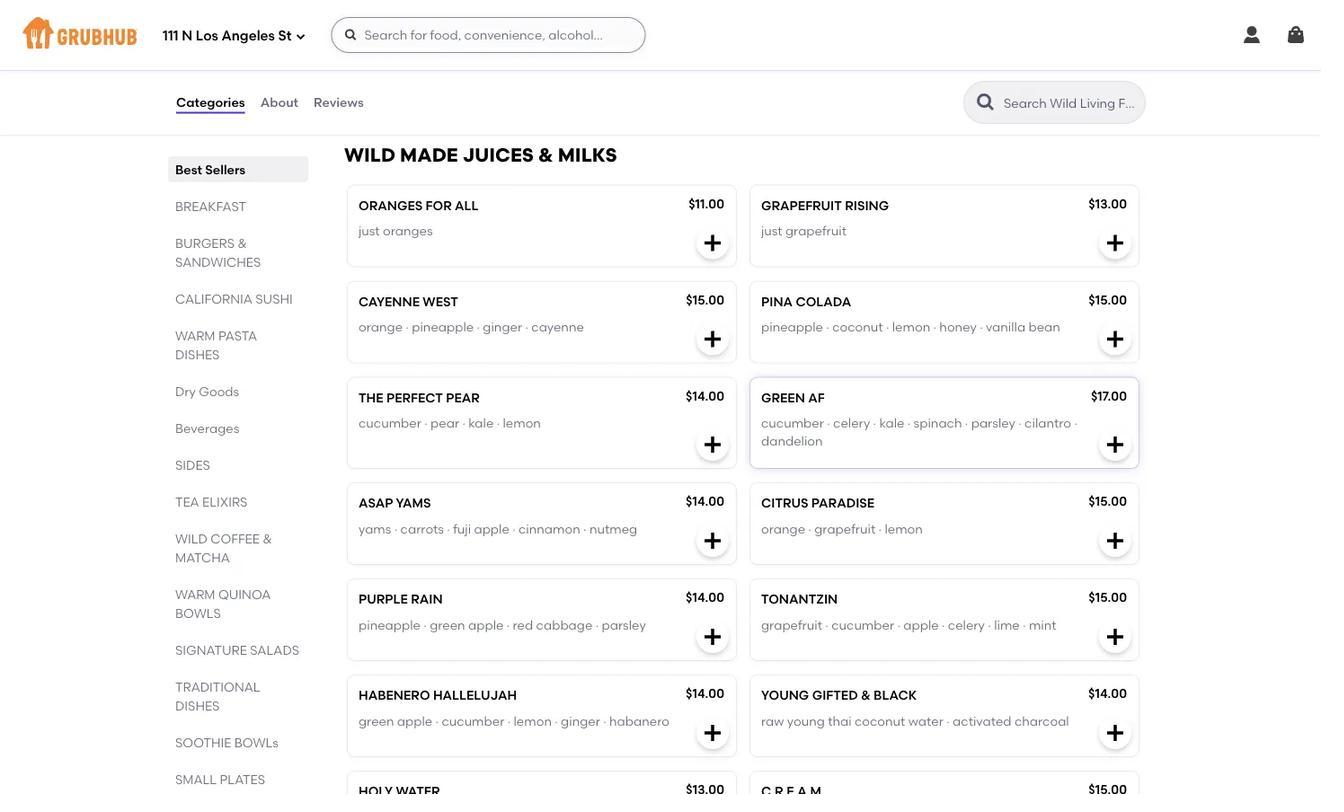 Task type: locate. For each thing, give the bounding box(es) containing it.
pineapple for pineapple · coconut · lemon · honey · vanilla bean
[[761, 320, 823, 335]]

svg image for cucumber · pear · kale · lemon
[[702, 435, 724, 456]]

best sellers tab
[[175, 160, 301, 179]]

yams
[[396, 496, 431, 512]]

small plates tab
[[175, 770, 301, 789]]

tea
[[175, 494, 199, 510]]

0 vertical spatial warm
[[175, 328, 215, 343]]

2 warm from the top
[[175, 587, 215, 602]]

pineapple
[[412, 320, 474, 335], [761, 320, 823, 335], [359, 618, 421, 633]]

0 vertical spatial grapefruit
[[786, 224, 847, 239]]

habenero
[[359, 689, 430, 704]]

warm up bowls
[[175, 587, 215, 602]]

just oranges
[[359, 224, 433, 239]]

wild up matcha
[[175, 531, 208, 547]]

2 kale from the left
[[880, 416, 905, 431]]

0 horizontal spatial parsley
[[602, 618, 646, 633]]

$17.00
[[1091, 389, 1127, 404]]

young gifted & black
[[761, 689, 917, 704]]

pineapple down pina colada
[[761, 320, 823, 335]]

warm quinoa bowls tab
[[175, 585, 301, 623]]

categories
[[176, 95, 245, 110]]

milks
[[558, 144, 617, 167]]

warm for warm quinoa bowls
[[175, 587, 215, 602]]

dishes
[[175, 347, 220, 362], [175, 699, 220, 714]]

apple up black
[[904, 618, 939, 633]]

0 vertical spatial celery
[[833, 416, 870, 431]]

warm inside warm pasta dishes
[[175, 328, 215, 343]]

·
[[406, 320, 409, 335], [477, 320, 480, 335], [525, 320, 529, 335], [826, 320, 830, 335], [886, 320, 889, 335], [934, 320, 937, 335], [980, 320, 983, 335], [425, 416, 428, 431], [462, 416, 466, 431], [497, 416, 500, 431], [827, 416, 830, 431], [873, 416, 877, 431], [908, 416, 911, 431], [965, 416, 969, 431], [1019, 416, 1022, 431], [1075, 416, 1078, 431], [394, 522, 398, 537], [447, 522, 450, 537], [513, 522, 516, 537], [584, 522, 587, 537], [809, 522, 812, 537], [879, 522, 882, 537], [424, 618, 427, 633], [507, 618, 510, 633], [596, 618, 599, 633], [826, 618, 829, 633], [898, 618, 901, 633], [942, 618, 945, 633], [988, 618, 991, 633], [1023, 618, 1026, 633], [436, 714, 439, 730], [508, 714, 511, 730], [555, 714, 558, 730], [603, 714, 607, 730], [947, 714, 950, 730]]

breakfast tab
[[175, 197, 301, 216]]

signature salads
[[175, 643, 299, 658]]

dandelion
[[761, 434, 823, 449]]

1 vertical spatial green
[[359, 714, 394, 730]]

& inside burgers & sandwiches
[[238, 236, 247, 251]]

1 warm from the top
[[175, 328, 215, 343]]

$15.00 for pineapple · coconut · lemon · honey · vanilla bean
[[1089, 292, 1127, 308]]

citrus
[[761, 496, 809, 512]]

lime
[[994, 618, 1020, 633]]

$15.00
[[686, 292, 725, 308], [1089, 292, 1127, 308], [1089, 495, 1127, 510], [1089, 591, 1127, 606]]

green down 'habenero'
[[359, 714, 394, 730]]

1 vertical spatial dishes
[[175, 699, 220, 714]]

0 horizontal spatial kale
[[469, 416, 494, 431]]

yams
[[359, 522, 391, 537]]

svg image
[[1286, 24, 1307, 46], [344, 28, 358, 42], [295, 31, 306, 42], [702, 73, 724, 94], [702, 233, 724, 254], [1105, 329, 1126, 350], [702, 531, 724, 553], [1105, 531, 1126, 553]]

ginger left cayenne
[[483, 320, 522, 335]]

1 horizontal spatial wild
[[344, 144, 396, 167]]

1 horizontal spatial kale
[[880, 416, 905, 431]]

sellers
[[205, 162, 246, 177]]

cucumber down the
[[359, 416, 422, 431]]

svg image
[[1242, 24, 1263, 46], [1105, 233, 1126, 254], [702, 329, 724, 350], [702, 435, 724, 456], [1105, 435, 1126, 456], [702, 627, 724, 649], [1105, 627, 1126, 649], [702, 723, 724, 745], [1105, 723, 1126, 745]]

$14.00 for young gifted & black
[[686, 687, 725, 702]]

dishes down traditional on the left of page
[[175, 699, 220, 714]]

the perfect pear
[[359, 390, 480, 406]]

celery
[[833, 416, 870, 431], [948, 618, 985, 633]]

warm inside warm quinoa bowls
[[175, 587, 215, 602]]

cucumber down tonantzin
[[832, 618, 895, 633]]

kale left spinach
[[880, 416, 905, 431]]

wild
[[344, 144, 396, 167], [175, 531, 208, 547]]

perfect
[[387, 390, 443, 406]]

wild coffee & matcha tab
[[175, 530, 301, 567]]

cucumber up dandelion
[[761, 416, 824, 431]]

grapefruit
[[786, 224, 847, 239], [815, 522, 876, 537], [761, 618, 823, 633]]

matcha
[[175, 550, 230, 565]]

2 dishes from the top
[[175, 699, 220, 714]]

0 vertical spatial ginger
[[483, 320, 522, 335]]

kale inside cucumber · celery · kale · spinach ·  parsley · cilantro · dandelion
[[880, 416, 905, 431]]

cucumber
[[359, 416, 422, 431], [761, 416, 824, 431], [832, 618, 895, 633], [442, 714, 505, 730]]

best sellers
[[175, 162, 246, 177]]

miso image
[[601, 0, 736, 107]]

for
[[426, 198, 452, 213]]

sushi
[[256, 291, 293, 307]]

signature salads tab
[[175, 641, 301, 660]]

apple
[[474, 522, 510, 537], [468, 618, 504, 633], [904, 618, 939, 633], [397, 714, 433, 730]]

svg image for raw young thai coconut water · activated charcoal
[[1105, 723, 1126, 745]]

dishes up dry goods
[[175, 347, 220, 362]]

111 n los angeles st
[[163, 28, 292, 44]]

Search for food, convenience, alcohol... search field
[[331, 17, 646, 53]]

parsley
[[972, 416, 1016, 431], [602, 618, 646, 633]]

made
[[400, 144, 458, 167]]

& left black
[[861, 689, 871, 704]]

$14.00 for green af
[[686, 389, 725, 404]]

1 horizontal spatial just
[[761, 224, 783, 239]]

salads
[[250, 643, 299, 658]]

main navigation navigation
[[0, 0, 1322, 70]]

1 horizontal spatial orange
[[761, 522, 806, 537]]

orange down citrus
[[761, 522, 806, 537]]

&
[[539, 144, 553, 167], [238, 236, 247, 251], [263, 531, 272, 547], [861, 689, 871, 704]]

ginger
[[483, 320, 522, 335], [561, 714, 600, 730]]

svg image for grapefruit · cucumber · apple · celery · lime · mint
[[1105, 627, 1126, 649]]

lemon
[[892, 320, 931, 335], [503, 416, 541, 431], [885, 522, 923, 537], [514, 714, 552, 730]]

plates
[[220, 772, 265, 788]]

apple left red
[[468, 618, 504, 633]]

af
[[808, 390, 825, 406]]

0 horizontal spatial ginger
[[483, 320, 522, 335]]

pineapple down the purple
[[359, 618, 421, 633]]

just down grapefruit
[[761, 224, 783, 239]]

0 horizontal spatial celery
[[833, 416, 870, 431]]

& up 'sandwiches'
[[238, 236, 247, 251]]

colada
[[796, 294, 852, 310]]

1 just from the left
[[359, 224, 380, 239]]

1 vertical spatial ginger
[[561, 714, 600, 730]]

tea elixirs tab
[[175, 493, 301, 512]]

beverages
[[175, 421, 239, 436]]

orange down cayenne
[[359, 320, 403, 335]]

0 horizontal spatial wild
[[175, 531, 208, 547]]

0 vertical spatial dishes
[[175, 347, 220, 362]]

Search Wild Living Foods search field
[[1002, 94, 1140, 111]]

$15.00 for grapefruit · cucumber · apple · celery · lime · mint
[[1089, 591, 1127, 606]]

habenero hallelujah
[[359, 689, 517, 704]]

habanero
[[610, 714, 670, 730]]

california sushi
[[175, 291, 293, 307]]

search icon image
[[975, 92, 997, 113]]

orange · grapefruit · lemon
[[761, 522, 923, 537]]

just down the oranges
[[359, 224, 380, 239]]

1 kale from the left
[[469, 416, 494, 431]]

$14.00 for tonantzin
[[686, 591, 725, 606]]

orange for orange · grapefruit · lemon
[[761, 522, 806, 537]]

2 vertical spatial grapefruit
[[761, 618, 823, 633]]

kale down pear
[[469, 416, 494, 431]]

cucumber down hallelujah
[[442, 714, 505, 730]]

raw
[[761, 714, 784, 730]]

svg image inside the main navigation navigation
[[1242, 24, 1263, 46]]

parsley for spinach
[[972, 416, 1016, 431]]

1 vertical spatial parsley
[[602, 618, 646, 633]]

green apple · cucumber · lemon · ginger · habanero
[[359, 714, 670, 730]]

1 dishes from the top
[[175, 347, 220, 362]]

coconut
[[833, 320, 883, 335], [855, 714, 906, 730]]

wild inside wild coffee & matcha
[[175, 531, 208, 547]]

coconut down colada at the right of page
[[833, 320, 883, 335]]

parsley right cabbage at bottom left
[[602, 618, 646, 633]]

0 vertical spatial parsley
[[972, 416, 1016, 431]]

0 horizontal spatial orange
[[359, 320, 403, 335]]

1 vertical spatial orange
[[761, 522, 806, 537]]

traditional dishes
[[175, 680, 260, 714]]

burgers & sandwiches tab
[[175, 234, 301, 271]]

soothie bowls
[[175, 735, 279, 751]]

svg image for pineapple · green apple · red cabbage · parsley
[[702, 627, 724, 649]]

pineapple · coconut · lemon · honey · vanilla bean
[[761, 320, 1061, 335]]

young
[[761, 689, 809, 704]]

dishes inside traditional dishes
[[175, 699, 220, 714]]

juices
[[463, 144, 534, 167]]

about button
[[260, 70, 299, 135]]

traditional
[[175, 680, 260, 695]]

2 just from the left
[[761, 224, 783, 239]]

wild up the oranges
[[344, 144, 396, 167]]

just for just oranges
[[359, 224, 380, 239]]

111
[[163, 28, 179, 44]]

green down rain
[[430, 618, 465, 633]]

1 horizontal spatial parsley
[[972, 416, 1016, 431]]

parsley left cilantro
[[972, 416, 1016, 431]]

1 vertical spatial celery
[[948, 618, 985, 633]]

rain
[[411, 593, 443, 608]]

grapefruit down tonantzin
[[761, 618, 823, 633]]

0 vertical spatial orange
[[359, 320, 403, 335]]

warm down california
[[175, 328, 215, 343]]

svg image for orange · pineapple · ginger · cayenne
[[702, 329, 724, 350]]

elixirs
[[202, 494, 248, 510]]

pina
[[761, 294, 793, 310]]

grapefruit down grapefruit rising at right
[[786, 224, 847, 239]]

0 vertical spatial green
[[430, 618, 465, 633]]

wild for wild coffee & matcha
[[175, 531, 208, 547]]

warm
[[175, 328, 215, 343], [175, 587, 215, 602]]

1 vertical spatial wild
[[175, 531, 208, 547]]

gifted
[[812, 689, 858, 704]]

small plates
[[175, 772, 265, 788]]

beverages tab
[[175, 419, 301, 438]]

grapefruit down the paradise
[[815, 522, 876, 537]]

coconut down black
[[855, 714, 906, 730]]

just for just grapefruit
[[761, 224, 783, 239]]

1 vertical spatial warm
[[175, 587, 215, 602]]

& right the coffee
[[263, 531, 272, 547]]

1 horizontal spatial green
[[430, 618, 465, 633]]

warm quinoa bowls
[[175, 587, 271, 621]]

ginger left habanero
[[561, 714, 600, 730]]

parsley inside cucumber · celery · kale · spinach ·  parsley · cilantro · dandelion
[[972, 416, 1016, 431]]

0 vertical spatial wild
[[344, 144, 396, 167]]

1 horizontal spatial ginger
[[561, 714, 600, 730]]

0 horizontal spatial just
[[359, 224, 380, 239]]

bowls
[[234, 735, 279, 751]]

0 horizontal spatial green
[[359, 714, 394, 730]]



Task type: describe. For each thing, give the bounding box(es) containing it.
red
[[513, 618, 533, 633]]

cucumber · pear · kale · lemon
[[359, 416, 541, 431]]

activated
[[953, 714, 1012, 730]]

oranges
[[383, 224, 433, 239]]

raw young thai coconut water · activated charcoal
[[761, 714, 1070, 730]]

bean
[[1029, 320, 1061, 335]]

purple
[[359, 593, 408, 608]]

carrots
[[401, 522, 444, 537]]

apple down 'habenero'
[[397, 714, 433, 730]]

$13.00
[[1089, 196, 1127, 212]]

fuji
[[453, 522, 471, 537]]

kale for celery
[[880, 416, 905, 431]]

green
[[761, 390, 805, 406]]

tonantzin
[[761, 593, 838, 608]]

mint
[[1029, 618, 1057, 633]]

1 vertical spatial grapefruit
[[815, 522, 876, 537]]

dry
[[175, 384, 196, 399]]

kale for pear
[[469, 416, 494, 431]]

categories button
[[175, 70, 246, 135]]

grapefruit · cucumber · apple · celery · lime · mint
[[761, 618, 1057, 633]]

california
[[175, 291, 253, 307]]

1 vertical spatial coconut
[[855, 714, 906, 730]]

hallelujah
[[433, 689, 517, 704]]

california sushi tab
[[175, 289, 301, 308]]

wild for wild made juices & milks
[[344, 144, 396, 167]]

sides tab
[[175, 456, 301, 475]]

rising
[[845, 198, 889, 213]]

tea elixirs
[[175, 494, 248, 510]]

pineapple for pineapple · green apple · red cabbage · parsley
[[359, 618, 421, 633]]

green af
[[761, 390, 825, 406]]

parsley for cabbage
[[602, 618, 646, 633]]

bowls
[[175, 606, 221, 621]]

breakfast
[[175, 199, 246, 214]]

best
[[175, 162, 202, 177]]

& left milks
[[539, 144, 553, 167]]

small
[[175, 772, 217, 788]]

dry goods tab
[[175, 382, 301, 401]]

pear
[[431, 416, 459, 431]]

cayenne
[[359, 294, 420, 310]]

celery inside cucumber · celery · kale · spinach ·  parsley · cilantro · dandelion
[[833, 416, 870, 431]]

charcoal
[[1015, 714, 1070, 730]]

$15.00 for orange · pineapple · ginger · cayenne
[[686, 292, 725, 308]]

grapefruit
[[761, 198, 842, 213]]

1 horizontal spatial celery
[[948, 618, 985, 633]]

traditional dishes tab
[[175, 678, 301, 716]]

cilantro
[[1025, 416, 1072, 431]]

st
[[278, 28, 292, 44]]

orange for orange · pineapple · ginger · cayenne
[[359, 320, 403, 335]]

thai
[[828, 714, 852, 730]]

oranges for all
[[359, 198, 479, 213]]

reviews
[[314, 95, 364, 110]]

svg image for green apple · cucumber · lemon · ginger · habanero
[[702, 723, 724, 745]]

pear
[[446, 390, 480, 406]]

asap yams
[[359, 496, 431, 512]]

just grapefruit
[[761, 224, 847, 239]]

spinach
[[914, 416, 962, 431]]

asap
[[359, 496, 393, 512]]

warm pasta dishes tab
[[175, 326, 301, 364]]

west
[[423, 294, 458, 310]]

burgers
[[175, 236, 235, 251]]

sides
[[175, 458, 210, 473]]

all
[[455, 198, 479, 213]]

paradise
[[812, 496, 875, 512]]

about
[[260, 95, 299, 110]]

$11.00
[[689, 196, 725, 212]]

the
[[359, 390, 384, 406]]

cucumber inside cucumber · celery · kale · spinach ·  parsley · cilantro · dandelion
[[761, 416, 824, 431]]

miso button
[[348, 0, 736, 107]]

purple rain
[[359, 593, 443, 608]]

yams · carrots · fuji apple · cinnamon · nutmeg
[[359, 522, 638, 537]]

soothie
[[175, 735, 231, 751]]

svg image for cucumber · celery · kale · spinach ·  parsley · cilantro · dandelion
[[1105, 435, 1126, 456]]

coffee
[[211, 531, 260, 547]]

pasta
[[218, 328, 257, 343]]

water
[[909, 714, 944, 730]]

warm pasta dishes
[[175, 328, 257, 362]]

orange · pineapple · ginger · cayenne
[[359, 320, 584, 335]]

0 vertical spatial coconut
[[833, 320, 883, 335]]

svg image for just grapefruit
[[1105, 233, 1126, 254]]

nutmeg
[[590, 522, 638, 537]]

dishes inside warm pasta dishes
[[175, 347, 220, 362]]

goods
[[199, 384, 239, 399]]

$15.00 for orange · grapefruit · lemon
[[1089, 495, 1127, 510]]

miso
[[359, 2, 392, 17]]

apple right fuji
[[474, 522, 510, 537]]

pineapple · green apple · red cabbage · parsley
[[359, 618, 646, 633]]

& inside wild coffee & matcha
[[263, 531, 272, 547]]

quinoa
[[218, 587, 271, 602]]

dry goods
[[175, 384, 239, 399]]

wild made juices & milks
[[344, 144, 617, 167]]

citrus paradise
[[761, 496, 875, 512]]

$14.00 for citrus paradise
[[686, 495, 725, 510]]

cayenne west
[[359, 294, 458, 310]]

pina colada
[[761, 294, 852, 310]]

pineapple down the west
[[412, 320, 474, 335]]

warm for warm pasta dishes
[[175, 328, 215, 343]]

cayenne
[[532, 320, 584, 335]]

soothie bowls tab
[[175, 734, 301, 752]]

cinnamon
[[519, 522, 581, 537]]

wild coffee & matcha
[[175, 531, 272, 565]]

honey
[[940, 320, 977, 335]]



Task type: vqa. For each thing, say whether or not it's contained in the screenshot.
"BEEF" within Tex-Mex "beef" crumbles, ranchero beans, guacamole, tortilla chips, pico de gallo, Cholula crema, and fresno peppers
no



